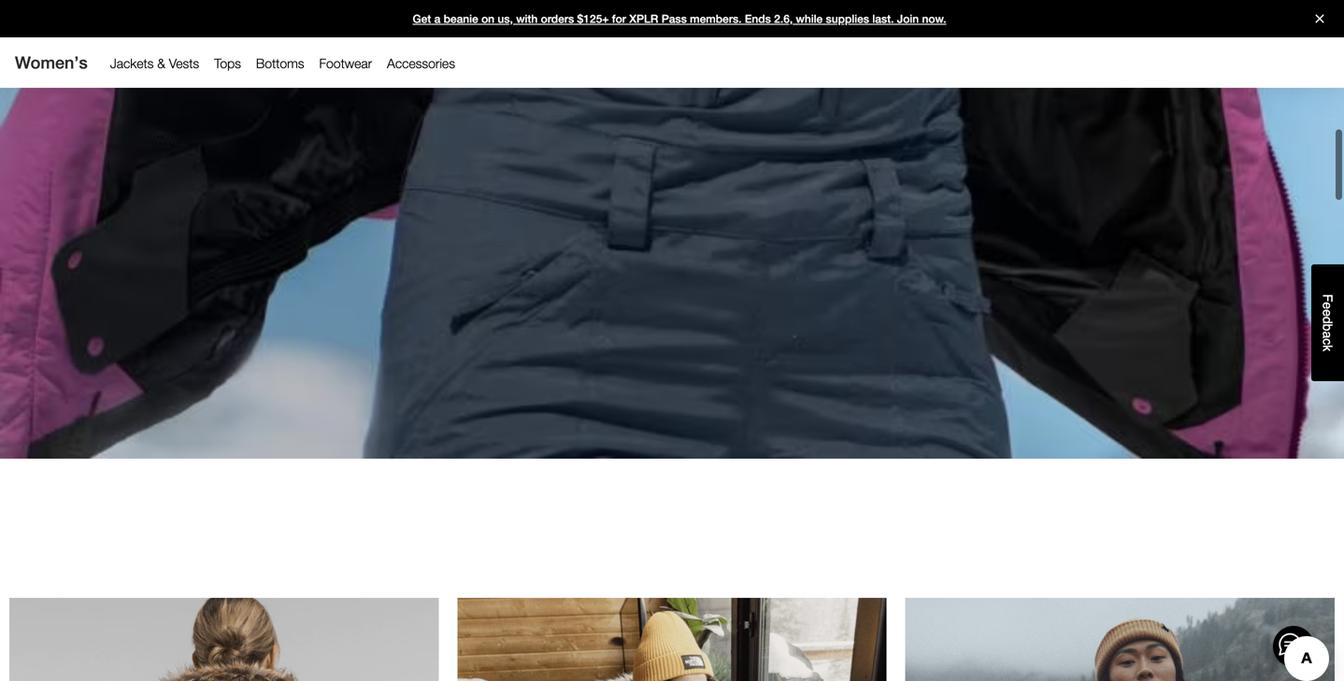 Task type: describe. For each thing, give the bounding box(es) containing it.
accessories
[[387, 56, 455, 71]]

jackets
[[110, 56, 154, 71]]

2 e from the top
[[1321, 310, 1336, 317]]

f e e d b a c k button
[[1312, 265, 1345, 382]]

bottoms button
[[249, 51, 312, 76]]

with
[[516, 12, 538, 25]]

person wearing unzipped '92 ripstop nuptse jacket in front of a mountain. image
[[906, 598, 1335, 682]]

f e e d b a c k
[[1321, 294, 1336, 352]]

studio shot of a woman in a beige parka. image
[[9, 598, 439, 682]]

vests
[[169, 56, 199, 71]]

&
[[157, 56, 165, 71]]

b
[[1321, 324, 1336, 331]]

tops
[[214, 56, 241, 71]]

1 e from the top
[[1321, 302, 1336, 310]]

jackets & vests button
[[103, 51, 207, 76]]

get
[[413, 12, 431, 25]]

ends
[[745, 12, 771, 25]]

xplr
[[630, 12, 659, 25]]

0 horizontal spatial a
[[434, 12, 441, 25]]

now.
[[922, 12, 947, 25]]

tops button
[[207, 51, 249, 76]]

us,
[[498, 12, 513, 25]]

d
[[1321, 317, 1336, 324]]

k
[[1321, 345, 1336, 352]]

orders
[[541, 12, 574, 25]]

a inside button
[[1321, 331, 1336, 339]]

footwear
[[319, 56, 372, 71]]

close image
[[1308, 14, 1332, 23]]

f
[[1321, 294, 1336, 302]]

pass
[[662, 12, 687, 25]]

on the mountain, a person is wearing the insulated freedom bibs and taking off an insulated freedom jacket. "text reads: for the kids. and the kids at heart." image
[[0, 0, 1345, 459]]

jackets & vests
[[110, 56, 199, 71]]

inside a cabin, a person is bundled in a yellow beanie and green hat, tying their winter boots from the north face. it's snowing outside. image
[[458, 598, 887, 682]]

supplies
[[826, 12, 870, 25]]



Task type: locate. For each thing, give the bounding box(es) containing it.
1 horizontal spatial a
[[1321, 331, 1336, 339]]

c
[[1321, 339, 1336, 345]]

for
[[612, 12, 626, 25]]

$125+
[[577, 12, 609, 25]]

e
[[1321, 302, 1336, 310], [1321, 310, 1336, 317]]

2.6,
[[774, 12, 793, 25]]

join
[[897, 12, 919, 25]]

get a beanie on us, with orders $125+ for xplr pass members. ends 2.6, while supplies last. join now.
[[413, 12, 947, 25]]

a
[[434, 12, 441, 25], [1321, 331, 1336, 339]]

accessories button
[[380, 51, 463, 76]]

e up "d"
[[1321, 302, 1336, 310]]

on
[[482, 12, 495, 25]]

e up 'b'
[[1321, 310, 1336, 317]]

members.
[[690, 12, 742, 25]]

0 vertical spatial a
[[434, 12, 441, 25]]

1 vertical spatial a
[[1321, 331, 1336, 339]]

while
[[796, 12, 823, 25]]

a up k on the bottom
[[1321, 331, 1336, 339]]

a right get
[[434, 12, 441, 25]]

footwear button
[[312, 51, 380, 76]]

women's
[[15, 53, 88, 72]]

last.
[[873, 12, 894, 25]]

get a beanie on us, with orders $125+ for xplr pass members. ends 2.6, while supplies last. join now. link
[[0, 0, 1345, 37]]

bottoms
[[256, 56, 304, 71]]

beanie
[[444, 12, 479, 25]]



Task type: vqa. For each thing, say whether or not it's contained in the screenshot.
&
yes



